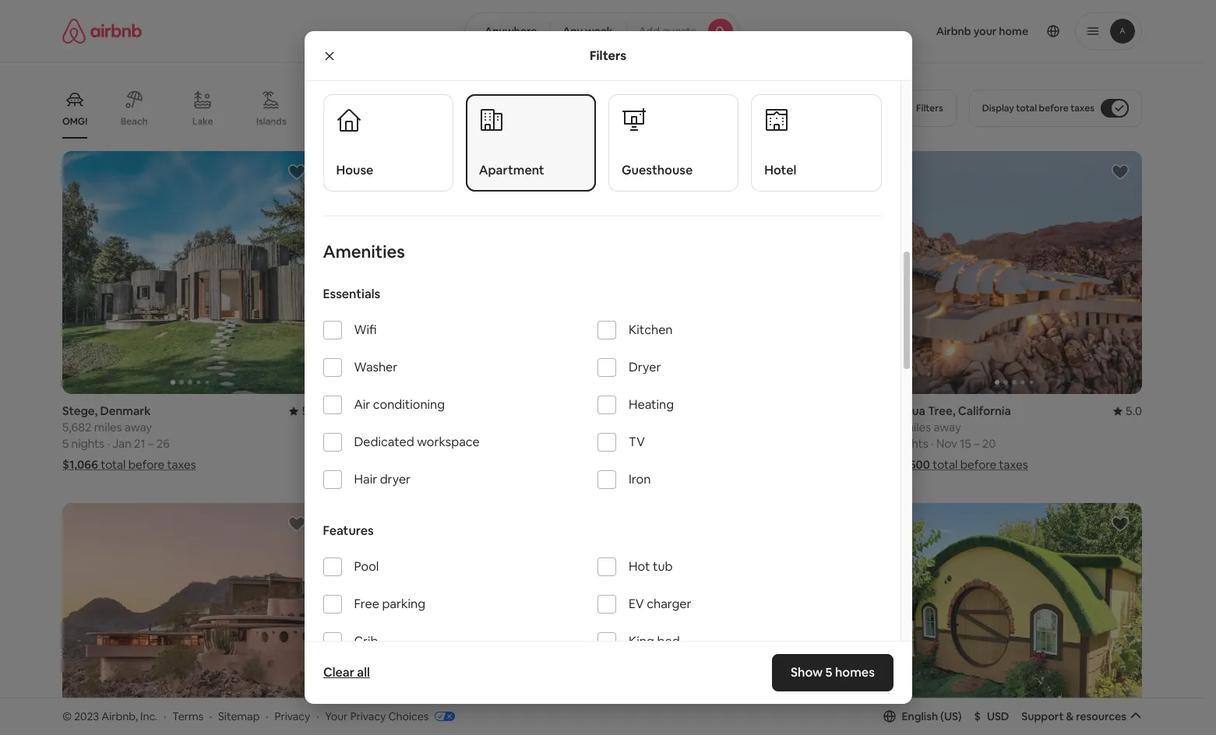 Task type: describe. For each thing, give the bounding box(es) containing it.
amenities
[[323, 241, 405, 263]]

conditioning
[[373, 397, 445, 413]]

sitemap link
[[218, 710, 260, 724]]

clear all button
[[315, 658, 378, 689]]

show for show map
[[567, 641, 595, 655]]

add to wishlist: joshua tree, california image
[[1112, 163, 1130, 182]]

$ usd
[[975, 710, 1010, 724]]

filters
[[590, 47, 627, 64]]

amazing pools
[[684, 115, 749, 128]]

away inside ponta delgada, portugal 4,948 miles away 5 nights $1,162
[[675, 420, 702, 435]]

amazing for amazing pools
[[684, 115, 723, 128]]

airbnb,
[[102, 710, 138, 724]]

total inside joshua tree, california 111 miles away 5 nights · nov 15 – 20 $32,500 total before taxes
[[933, 458, 958, 472]]

©
[[62, 710, 72, 724]]

ev
[[629, 597, 644, 613]]

– for 21
[[148, 437, 154, 451]]

portugal
[[698, 404, 745, 419]]

taxes inside joshua tree, california 111 miles away 5 nights · nov 15 – 20 $32,500 total before taxes
[[1000, 458, 1029, 472]]

jan
[[112, 437, 132, 451]]

away inside drimnin, uk 5,079 miles away 5 nights · feb 23 – 28 $1,178
[[399, 420, 426, 435]]

inc.
[[140, 710, 158, 724]]

5,079
[[337, 420, 366, 435]]

5.0 out of 5 average rating image
[[289, 404, 318, 419]]

anywhere button
[[465, 12, 551, 50]]

support & resources button
[[1022, 710, 1143, 724]]

add to wishlist: phoenix, arizona image
[[287, 515, 306, 534]]

a-
[[320, 115, 330, 128]]

4,948
[[612, 420, 642, 435]]

support & resources
[[1022, 710, 1127, 724]]

tiny homes
[[842, 115, 892, 128]]

free
[[354, 597, 380, 613]]

stege,
[[62, 404, 98, 419]]

joshua
[[887, 404, 926, 419]]

· inside joshua tree, california 111 miles away 5 nights · nov 15 – 20 $32,500 total before taxes
[[931, 437, 934, 451]]

before inside stege, denmark 5,682 miles away 5 nights · jan 21 – 26 $1,066 total before taxes
[[128, 458, 165, 472]]

amazing for amazing views
[[455, 115, 494, 128]]

display total before taxes
[[983, 102, 1095, 115]]

homes inside filters dialog
[[835, 665, 875, 681]]

ev charger
[[629, 597, 692, 613]]

air conditioning
[[354, 397, 445, 413]]

$1,162
[[612, 458, 645, 472]]

delgada,
[[646, 404, 695, 419]]

· left your
[[317, 710, 319, 724]]

· right terms
[[210, 710, 212, 724]]

display total before taxes button
[[969, 90, 1143, 127]]

pools
[[725, 115, 749, 128]]

king
[[629, 634, 655, 650]]

tv
[[629, 434, 645, 451]]

add to wishlist: stege, denmark image
[[287, 163, 306, 182]]

clear all
[[323, 665, 370, 681]]

$32,500
[[887, 458, 931, 472]]

show map button
[[551, 630, 654, 667]]

21
[[134, 437, 146, 451]]

parking
[[382, 597, 426, 613]]

resources
[[1077, 710, 1127, 724]]

stege, denmark 5,682 miles away 5 nights · jan 21 – 26 $1,066 total before taxes
[[62, 404, 196, 472]]

wifi
[[354, 322, 377, 339]]

english (us)
[[902, 710, 962, 724]]

5 inside filters dialog
[[826, 665, 833, 681]]

(us)
[[941, 710, 962, 724]]

iron
[[629, 472, 651, 488]]

$
[[975, 710, 981, 724]]

hotel
[[765, 162, 797, 179]]

trending
[[776, 115, 815, 128]]

hot tub
[[629, 559, 673, 575]]

amazing views
[[455, 115, 521, 128]]

house
[[336, 162, 374, 179]]

5,682
[[62, 420, 92, 435]]

5.0 out of 5 average rating image
[[1114, 404, 1143, 419]]

5 inside ponta delgada, portugal 4,948 miles away 5 nights $1,162
[[612, 437, 618, 451]]

guesthouse button
[[609, 94, 739, 192]]

your privacy choices
[[325, 710, 429, 724]]

house button
[[323, 94, 453, 192]]

king bed
[[629, 634, 680, 650]]

$1,178 button
[[337, 458, 468, 472]]

kitchen
[[629, 322, 673, 339]]

before inside display total before taxes button
[[1040, 102, 1069, 115]]

your privacy choices link
[[325, 710, 455, 725]]

5 inside drimnin, uk 5,079 miles away 5 nights · feb 23 – 28 $1,178
[[337, 437, 344, 451]]

dedicated
[[354, 434, 414, 451]]

miles inside stege, denmark 5,682 miles away 5 nights · jan 21 – 26 $1,066 total before taxes
[[94, 420, 122, 435]]

essentials
[[323, 286, 381, 303]]

5.0 for joshua tree, california 111 miles away 5 nights · nov 15 – 20 $32,500 total before taxes
[[1126, 404, 1143, 419]]

profile element
[[759, 0, 1143, 62]]

skiing
[[624, 115, 650, 128]]

total inside button
[[1017, 102, 1038, 115]]

week
[[586, 24, 613, 38]]

display
[[983, 102, 1015, 115]]

free parking
[[354, 597, 426, 613]]

english
[[902, 710, 939, 724]]



Task type: locate. For each thing, give the bounding box(es) containing it.
1 horizontal spatial show
[[791, 665, 823, 681]]

add to wishlist: cedar city, utah image
[[1112, 515, 1130, 534]]

2 miles from the left
[[368, 420, 396, 435]]

away
[[125, 420, 152, 435], [399, 420, 426, 435], [675, 420, 702, 435], [934, 420, 962, 435]]

4 away from the left
[[934, 420, 962, 435]]

before inside joshua tree, california 111 miles away 5 nights · nov 15 – 20 $32,500 total before taxes
[[961, 458, 997, 472]]

away inside joshua tree, california 111 miles away 5 nights · nov 15 – 20 $32,500 total before taxes
[[934, 420, 962, 435]]

3 miles from the left
[[644, 420, 672, 435]]

air
[[354, 397, 371, 413]]

california
[[959, 404, 1012, 419]]

3 away from the left
[[675, 420, 702, 435]]

1 horizontal spatial privacy
[[350, 710, 386, 724]]

2 horizontal spatial total
[[1017, 102, 1038, 115]]

2 nights from the left
[[346, 437, 379, 451]]

omg!
[[62, 115, 88, 128]]

amazing left views
[[455, 115, 494, 128]]

– right 15
[[974, 437, 980, 451]]

· inside stege, denmark 5,682 miles away 5 nights · jan 21 – 26 $1,066 total before taxes
[[107, 437, 110, 451]]

nights down 5,079
[[346, 437, 379, 451]]

miles inside joshua tree, california 111 miles away 5 nights · nov 15 – 20 $32,500 total before taxes
[[904, 420, 932, 435]]

28
[[434, 437, 447, 451]]

$1,066
[[62, 458, 98, 472]]

0 horizontal spatial total
[[101, 458, 126, 472]]

before down 20
[[961, 458, 997, 472]]

– right '23'
[[425, 437, 431, 451]]

show inside show map button
[[567, 641, 595, 655]]

· right inc.
[[164, 710, 166, 724]]

features
[[323, 523, 374, 540]]

2 horizontal spatial before
[[1040, 102, 1069, 115]]

· left feb
[[382, 437, 385, 451]]

before
[[1040, 102, 1069, 115], [128, 458, 165, 472], [961, 458, 997, 472]]

nights inside stege, denmark 5,682 miles away 5 nights · jan 21 – 26 $1,066 total before taxes
[[71, 437, 105, 451]]

– for 23
[[425, 437, 431, 451]]

nights up $32,500
[[896, 437, 929, 451]]

5 inside joshua tree, california 111 miles away 5 nights · nov 15 – 20 $32,500 total before taxes
[[887, 437, 893, 451]]

all
[[357, 665, 370, 681]]

total right display
[[1017, 102, 1038, 115]]

5.0
[[302, 404, 318, 419], [1126, 404, 1143, 419]]

1 horizontal spatial –
[[425, 437, 431, 451]]

total down jan
[[101, 458, 126, 472]]

1 horizontal spatial 5.0
[[1126, 404, 1143, 419]]

away up 21
[[125, 420, 152, 435]]

1 nights from the left
[[71, 437, 105, 451]]

nights down 5,682
[[71, 437, 105, 451]]

charger
[[647, 597, 692, 613]]

washer
[[354, 360, 398, 376]]

5.0 for stege, denmark 5,682 miles away 5 nights · jan 21 – 26 $1,066 total before taxes
[[302, 404, 318, 419]]

– inside joshua tree, california 111 miles away 5 nights · nov 15 – 20 $32,500 total before taxes
[[974, 437, 980, 451]]

– right 21
[[148, 437, 154, 451]]

apartment
[[479, 162, 545, 179]]

miles inside drimnin, uk 5,079 miles away 5 nights · feb 23 – 28 $1,178
[[368, 420, 396, 435]]

2 – from the left
[[425, 437, 431, 451]]

total
[[1017, 102, 1038, 115], [101, 458, 126, 472], [933, 458, 958, 472]]

0 vertical spatial homes
[[863, 115, 892, 128]]

show map
[[567, 641, 620, 655]]

3 nights from the left
[[621, 437, 654, 451]]

$1,178
[[337, 458, 370, 472]]

1 vertical spatial show
[[791, 665, 823, 681]]

nights inside ponta delgada, portugal 4,948 miles away 5 nights $1,162
[[621, 437, 654, 451]]

apartment button
[[466, 94, 596, 192]]

hotel button
[[752, 94, 882, 192]]

2 away from the left
[[399, 420, 426, 435]]

1 horizontal spatial before
[[961, 458, 997, 472]]

your
[[325, 710, 348, 724]]

taxes inside button
[[1071, 102, 1095, 115]]

lake
[[193, 115, 213, 128]]

4 nights from the left
[[896, 437, 929, 451]]

terms
[[173, 710, 204, 724]]

away inside stege, denmark 5,682 miles away 5 nights · jan 21 – 26 $1,066 total before taxes
[[125, 420, 152, 435]]

group containing amazing views
[[62, 78, 892, 139]]

1 5.0 from the left
[[302, 404, 318, 419]]

0 horizontal spatial show
[[567, 641, 595, 655]]

terms · sitemap · privacy ·
[[173, 710, 319, 724]]

sitemap
[[218, 710, 260, 724]]

support
[[1022, 710, 1064, 724]]

nights down 4,948
[[621, 437, 654, 451]]

3 – from the left
[[974, 437, 980, 451]]

english (us) button
[[884, 710, 962, 724]]

dedicated workspace
[[354, 434, 480, 451]]

1 horizontal spatial total
[[933, 458, 958, 472]]

tiny
[[842, 115, 861, 128]]

group
[[62, 78, 892, 139], [62, 151, 318, 394], [337, 151, 593, 394], [612, 151, 868, 394], [887, 151, 1143, 394], [62, 504, 318, 736], [337, 504, 593, 736], [612, 504, 868, 736], [887, 504, 1143, 736]]

miles down joshua
[[904, 420, 932, 435]]

joshua tree, california 111 miles away 5 nights · nov 15 – 20 $32,500 total before taxes
[[887, 404, 1029, 472]]

5
[[62, 437, 69, 451], [337, 437, 344, 451], [612, 437, 618, 451], [887, 437, 893, 451], [826, 665, 833, 681]]

0 vertical spatial show
[[567, 641, 595, 655]]

before right display
[[1040, 102, 1069, 115]]

feb
[[387, 437, 407, 451]]

26
[[157, 437, 170, 451]]

guests
[[663, 24, 696, 38]]

· inside drimnin, uk 5,079 miles away 5 nights · feb 23 – 28 $1,178
[[382, 437, 385, 451]]

any
[[563, 24, 583, 38]]

· left nov
[[931, 437, 934, 451]]

1 horizontal spatial amazing
[[684, 115, 723, 128]]

15
[[961, 437, 972, 451]]

bed
[[657, 634, 680, 650]]

nights inside drimnin, uk 5,079 miles away 5 nights · feb 23 – 28 $1,178
[[346, 437, 379, 451]]

1 miles from the left
[[94, 420, 122, 435]]

add guests
[[639, 24, 696, 38]]

show inside show 5 homes link
[[791, 665, 823, 681]]

taxes inside stege, denmark 5,682 miles away 5 nights · jan 21 – 26 $1,066 total before taxes
[[167, 458, 196, 472]]

crib
[[354, 634, 378, 650]]

show for show 5 homes
[[791, 665, 823, 681]]

beach
[[121, 115, 148, 128]]

drimnin,
[[337, 404, 383, 419]]

0 horizontal spatial taxes
[[167, 458, 196, 472]]

clear
[[323, 665, 354, 681]]

privacy left your
[[275, 710, 310, 724]]

0 horizontal spatial before
[[128, 458, 165, 472]]

– inside drimnin, uk 5,079 miles away 5 nights · feb 23 – 28 $1,178
[[425, 437, 431, 451]]

away up '23'
[[399, 420, 426, 435]]

privacy inside 'link'
[[350, 710, 386, 724]]

ponta delgada, portugal 4,948 miles away 5 nights $1,162
[[612, 404, 745, 472]]

1 vertical spatial homes
[[835, 665, 875, 681]]

miles down delgada,
[[644, 420, 672, 435]]

4 miles from the left
[[904, 420, 932, 435]]

ponta
[[612, 404, 644, 419]]

islands
[[256, 115, 287, 128]]

terms link
[[173, 710, 204, 724]]

1 away from the left
[[125, 420, 152, 435]]

drimnin, uk 5,079 miles away 5 nights · feb 23 – 28 $1,178
[[337, 404, 447, 472]]

dryer
[[380, 472, 411, 488]]

amazing left the pools
[[684, 115, 723, 128]]

– inside stege, denmark 5,682 miles away 5 nights · jan 21 – 26 $1,066 total before taxes
[[148, 437, 154, 451]]

2 horizontal spatial taxes
[[1071, 102, 1095, 115]]

show 5 homes
[[791, 665, 875, 681]]

1 privacy from the left
[[275, 710, 310, 724]]

20
[[983, 437, 996, 451]]

show 5 homes link
[[772, 655, 894, 692]]

before down 21
[[128, 458, 165, 472]]

1 – from the left
[[148, 437, 154, 451]]

privacy right your
[[350, 710, 386, 724]]

0 horizontal spatial amazing
[[455, 115, 494, 128]]

5 inside stege, denmark 5,682 miles away 5 nights · jan 21 – 26 $1,066 total before taxes
[[62, 437, 69, 451]]

2 horizontal spatial –
[[974, 437, 980, 451]]

miles up jan
[[94, 420, 122, 435]]

tub
[[653, 559, 673, 575]]

nights
[[71, 437, 105, 451], [346, 437, 379, 451], [621, 437, 654, 451], [896, 437, 929, 451]]

0 horizontal spatial privacy
[[275, 710, 310, 724]]

denmark
[[100, 404, 151, 419]]

none search field containing anywhere
[[465, 12, 740, 50]]

$1,162 button
[[612, 458, 743, 472]]

map
[[597, 641, 620, 655]]

&
[[1067, 710, 1074, 724]]

pool
[[354, 559, 379, 575]]

2023
[[74, 710, 99, 724]]

choices
[[389, 710, 429, 724]]

away down delgada,
[[675, 420, 702, 435]]

–
[[148, 437, 154, 451], [425, 437, 431, 451], [974, 437, 980, 451]]

2 5.0 from the left
[[1126, 404, 1143, 419]]

workspace
[[417, 434, 480, 451]]

away up nov
[[934, 420, 962, 435]]

usd
[[988, 710, 1010, 724]]

filters dialog
[[304, 30, 912, 736]]

None search field
[[465, 12, 740, 50]]

111
[[887, 420, 901, 435]]

0 horizontal spatial –
[[148, 437, 154, 451]]

miles down uk
[[368, 420, 396, 435]]

2 privacy from the left
[[350, 710, 386, 724]]

add
[[639, 24, 660, 38]]

total inside stege, denmark 5,682 miles away 5 nights · jan 21 – 26 $1,066 total before taxes
[[101, 458, 126, 472]]

miles inside ponta delgada, portugal 4,948 miles away 5 nights $1,162
[[644, 420, 672, 435]]

total down nov
[[933, 458, 958, 472]]

· left "privacy" link
[[266, 710, 269, 724]]

· left jan
[[107, 437, 110, 451]]

nights inside joshua tree, california 111 miles away 5 nights · nov 15 – 20 $32,500 total before taxes
[[896, 437, 929, 451]]

homes
[[863, 115, 892, 128], [835, 665, 875, 681]]

guesthouse
[[622, 162, 693, 179]]

1 horizontal spatial taxes
[[1000, 458, 1029, 472]]

any week button
[[550, 12, 627, 50]]

frames
[[330, 115, 361, 128]]

0 horizontal spatial 5.0
[[302, 404, 318, 419]]

hair
[[354, 472, 377, 488]]



Task type: vqa. For each thing, say whether or not it's contained in the screenshot.
you within Lindsey & her husband Andrew (and their 1-year-old son, Riley!) have a passion for traveling and hosting fellow adventurers. Through our company, Stay Booked, we love providing you and your loved ones with experiences and memories that last a lifetime, across a backdrop that feels cozy, stylish and serene -- inside & out.
no



